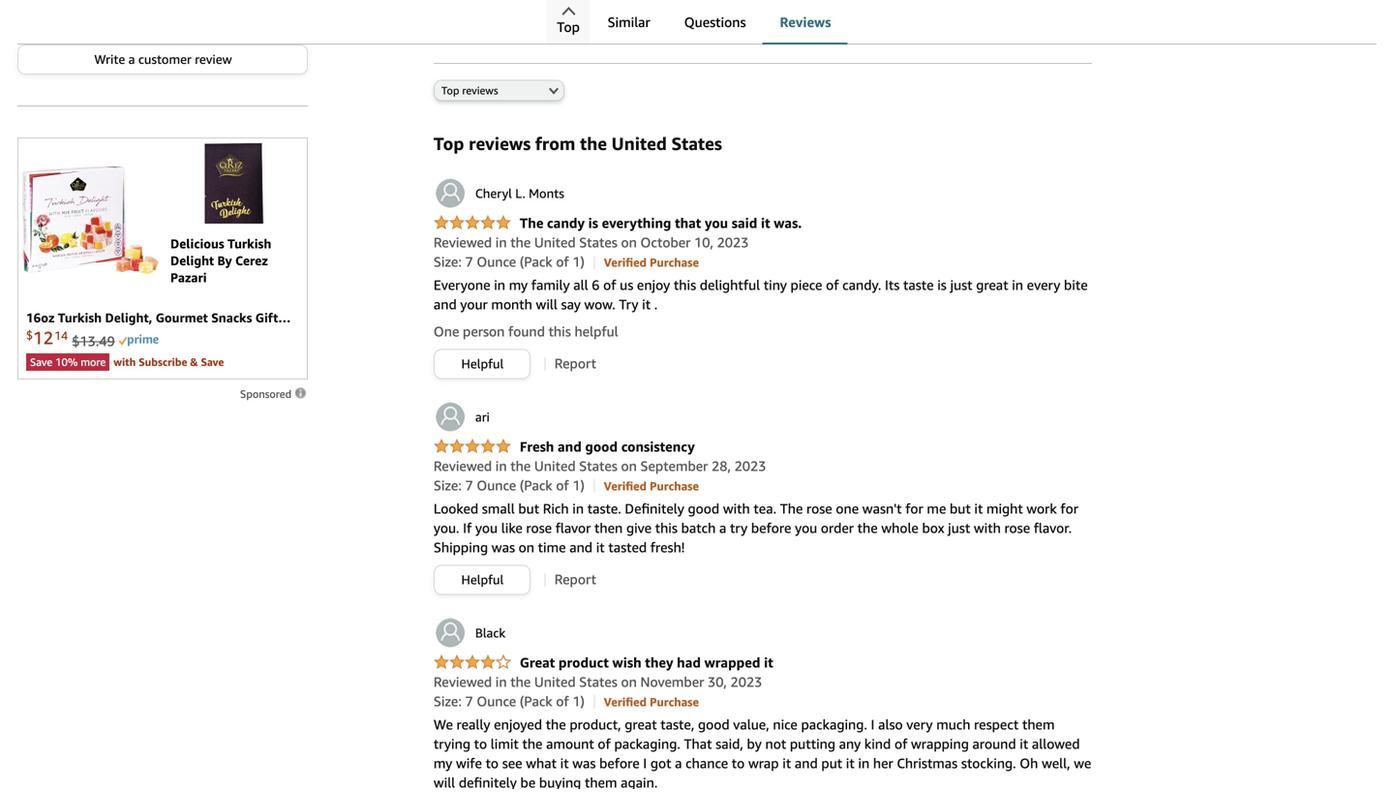 Task type: locate. For each thing, give the bounding box(es) containing it.
verified purchase link for september
[[604, 477, 699, 493]]

1 verified from the top
[[604, 256, 647, 269]]

3 verified purchase from the top
[[604, 695, 699, 709]]

on down the 'wish'
[[621, 674, 637, 690]]

0 vertical spatial verified purchase
[[604, 256, 699, 269]]

2 7 from the top
[[465, 477, 473, 493]]

said,
[[716, 736, 744, 752]]

(pack for but
[[520, 477, 553, 493]]

taste,
[[661, 717, 695, 733]]

0 horizontal spatial will
[[434, 775, 455, 790]]

ounce up everyone
[[477, 254, 516, 270]]

2 vertical spatial 1)
[[573, 693, 585, 709]]

product
[[559, 655, 609, 671]]

value,
[[734, 717, 770, 733]]

1 vertical spatial reviews
[[469, 133, 531, 154]]

purchase
[[650, 256, 699, 269], [650, 479, 699, 493], [650, 695, 699, 709]]

it right the wrapped
[[764, 655, 774, 671]]

for up flavor.
[[1061, 501, 1079, 517]]

0 vertical spatial reviews
[[462, 84, 499, 97]]

1 vertical spatial helpful submit
[[435, 566, 530, 594]]

chance
[[686, 755, 729, 771]]

will inside the everyone in my family all 6 of us enjoy this delightful tiny piece of candy.  its taste is just great in every bite and your month will say wow.  try it .
[[536, 296, 558, 312]]

from
[[536, 133, 576, 154]]

see
[[502, 755, 523, 771]]

a right got
[[675, 755, 682, 771]]

| image
[[594, 256, 595, 269], [545, 357, 546, 371], [594, 695, 595, 709]]

will down trying
[[434, 775, 455, 790]]

1 size: from the top
[[434, 254, 462, 270]]

will down family
[[536, 296, 558, 312]]

size: up everyone
[[434, 254, 462, 270]]

you right if
[[476, 520, 498, 536]]

1 report link from the top
[[555, 355, 597, 371]]

person
[[463, 323, 505, 339]]

a inside "we really enjoyed the product, great taste, good value, nice packaging. i also very much respect them trying to limit the amount of packaging.  that said, by not putting any kind of wrapping around it allowed my wife to see what it was before i got a chance to wrap it and put it in her christmas stocking. oh well, we will definitely be buying them again."
[[675, 755, 682, 771]]

my up month at the left
[[509, 277, 528, 293]]

packaging. up got
[[615, 736, 681, 752]]

reviews left 'dropdown' icon
[[462, 84, 499, 97]]

1 horizontal spatial i
[[871, 717, 875, 733]]

0 horizontal spatial a
[[128, 52, 135, 67]]

in
[[496, 234, 507, 250], [494, 277, 506, 293], [1013, 277, 1024, 293], [496, 458, 507, 474], [573, 501, 584, 517], [496, 674, 507, 690], [859, 755, 870, 771]]

verified up the us
[[604, 256, 647, 269]]

it up "oh"
[[1020, 736, 1029, 752]]

oh
[[1020, 755, 1039, 771]]

1 horizontal spatial was
[[573, 755, 596, 771]]

2023
[[717, 234, 749, 250], [735, 458, 767, 474], [731, 674, 763, 690]]

its
[[885, 277, 900, 293]]

1) down reviewed in the united states on november 30, 2023
[[573, 693, 585, 709]]

was inside "we really enjoyed the product, great taste, good value, nice packaging. i also very much respect them trying to limit the amount of packaging.  that said, by not putting any kind of wrapping around it allowed my wife to see what it was before i got a chance to wrap it and put it in her christmas stocking. oh well, we will definitely be buying them again."
[[573, 755, 596, 771]]

2 vertical spatial size:
[[434, 693, 462, 709]]

1) down the reviewed in the united states on october 10, 2023
[[573, 254, 585, 270]]

0 vertical spatial was
[[492, 539, 515, 555]]

3 verified purchase link from the top
[[604, 693, 699, 709]]

amount
[[546, 736, 595, 752]]

stocking.
[[962, 755, 1017, 771]]

before up again. at the left of the page
[[600, 755, 640, 771]]

one person found this helpful
[[434, 323, 619, 339]]

but up like
[[519, 501, 540, 517]]

report link
[[555, 355, 597, 371], [555, 571, 597, 587]]

states for consistency
[[580, 458, 618, 474]]

| image
[[594, 479, 595, 493], [545, 573, 546, 587]]

reviewed for reviewed in the united states on october 10, 2023
[[434, 234, 492, 250]]

the down l.
[[520, 215, 544, 231]]

this up fresh!
[[656, 520, 678, 536]]

found
[[509, 323, 545, 339]]

buying
[[539, 775, 582, 790]]

we
[[434, 717, 453, 733]]

0 vertical spatial great
[[977, 277, 1009, 293]]

with
[[723, 501, 751, 517], [974, 520, 1001, 536]]

1 horizontal spatial but
[[950, 501, 971, 517]]

1 horizontal spatial is
[[938, 277, 947, 293]]

l.
[[516, 186, 526, 201]]

0 vertical spatial my
[[509, 277, 528, 293]]

my inside "we really enjoyed the product, great taste, good value, nice packaging. i also very much respect them trying to limit the amount of packaging.  that said, by not putting any kind of wrapping around it allowed my wife to see what it was before i got a chance to wrap it and put it in her christmas stocking. oh well, we will definitely be buying them again."
[[434, 755, 453, 771]]

2 reviewed from the top
[[434, 458, 492, 474]]

1 horizontal spatial before
[[752, 520, 792, 536]]

you left the 'order'
[[795, 520, 818, 536]]

1 vertical spatial size: 7 ounce (pack of 1)
[[434, 477, 585, 493]]

trying
[[434, 736, 471, 752]]

size: up looked
[[434, 477, 462, 493]]

1 vertical spatial just
[[949, 520, 971, 536]]

size: 7 ounce (pack of 1) up enjoyed
[[434, 693, 585, 709]]

1 verified purchase from the top
[[604, 256, 699, 269]]

list
[[474, 0, 1395, 40]]

6
[[592, 277, 600, 293]]

1 helpful from the top
[[462, 356, 504, 371]]

3 size: from the top
[[434, 693, 462, 709]]

the inside looked small but rich in taste. definitely good with tea. the rose one wasn't for me but it might work for you. if you like rose flavor then give this batch a try before you order the whole box just with rose flavor. shipping was on time and it tasted fresh!
[[858, 520, 878, 536]]

1 horizontal spatial a
[[675, 755, 682, 771]]

2 vertical spatial verified purchase
[[604, 695, 699, 709]]

to
[[474, 736, 487, 752], [486, 755, 499, 771], [732, 755, 745, 771]]

to down the really
[[474, 736, 487, 752]]

0 vertical spatial (pack
[[520, 254, 553, 270]]

great left taste,
[[625, 717, 657, 733]]

Helpful submit
[[435, 350, 530, 378], [435, 566, 530, 594]]

it
[[761, 215, 771, 231], [642, 296, 651, 312], [975, 501, 984, 517], [596, 539, 605, 555], [764, 655, 774, 671], [1020, 736, 1029, 752], [561, 755, 569, 771], [783, 755, 792, 771], [846, 755, 855, 771]]

for left me
[[906, 501, 924, 517]]

28,
[[712, 458, 731, 474]]

on down like
[[519, 539, 535, 555]]

on
[[621, 234, 637, 250], [621, 458, 637, 474], [519, 539, 535, 555], [621, 674, 637, 690]]

0 vertical spatial ounce
[[477, 254, 516, 270]]

1 vertical spatial verified
[[604, 479, 647, 493]]

3 list item from the left
[[784, 0, 939, 40]]

0 horizontal spatial for
[[906, 501, 924, 517]]

dropdown image
[[549, 87, 559, 94]]

verified purchase down november
[[604, 695, 699, 709]]

the
[[580, 133, 607, 154], [511, 234, 531, 250], [511, 458, 531, 474], [858, 520, 878, 536], [511, 674, 531, 690], [546, 717, 566, 733], [523, 736, 543, 752]]

2 ounce from the top
[[477, 477, 516, 493]]

helpful for first 'helpful' submit
[[462, 356, 504, 371]]

was down like
[[492, 539, 515, 555]]

1 vertical spatial 2023
[[735, 458, 767, 474]]

1 (pack from the top
[[520, 254, 553, 270]]

1 horizontal spatial the
[[781, 501, 803, 517]]

respect
[[975, 717, 1019, 733]]

1 horizontal spatial great
[[977, 277, 1009, 293]]

size: 7 ounce (pack of 1) up small
[[434, 477, 585, 493]]

and
[[434, 296, 457, 312], [558, 439, 582, 455], [570, 539, 593, 555], [795, 755, 818, 771]]

united for product
[[535, 674, 576, 690]]

3 purchase from the top
[[650, 695, 699, 709]]

7 for we
[[465, 693, 473, 709]]

1 vertical spatial before
[[600, 755, 640, 771]]

for
[[906, 501, 924, 517], [1061, 501, 1079, 517]]

verified purchase link
[[604, 254, 699, 270], [604, 477, 699, 493], [604, 693, 699, 709]]

cheryl l. monts link
[[434, 177, 565, 210]]

wish
[[613, 655, 642, 671]]

1 reviewed from the top
[[434, 234, 492, 250]]

on for product
[[621, 674, 637, 690]]

0 vertical spatial just
[[951, 277, 973, 293]]

0 horizontal spatial was
[[492, 539, 515, 555]]

reviewed up everyone
[[434, 234, 492, 250]]

(pack up rich
[[520, 477, 553, 493]]

report link for say
[[555, 355, 597, 371]]

1 vertical spatial helpful
[[462, 572, 504, 587]]

size: for reviewed in the united states on october 10, 2023
[[434, 254, 462, 270]]

but
[[519, 501, 540, 517], [950, 501, 971, 517]]

2 horizontal spatial rose
[[1005, 520, 1031, 536]]

a
[[128, 52, 135, 67], [720, 520, 727, 536], [675, 755, 682, 771]]

to up definitely
[[486, 755, 499, 771]]

0 vertical spatial purchase
[[650, 256, 699, 269]]

the candy is everything that you said it was. link
[[434, 215, 802, 232]]

verified down reviewed in the united states on november 30, 2023
[[604, 695, 647, 709]]

verified for november
[[604, 695, 647, 709]]

2 verified purchase link from the top
[[604, 477, 699, 493]]

1 horizontal spatial packaging.
[[802, 717, 868, 733]]

purchase for november
[[650, 695, 699, 709]]

but right me
[[950, 501, 971, 517]]

1 ounce from the top
[[477, 254, 516, 270]]

verified purchase link up enjoy
[[604, 254, 699, 270]]

size:
[[434, 254, 462, 270], [434, 477, 462, 493], [434, 693, 462, 709]]

1 vertical spatial size:
[[434, 477, 462, 493]]

enjoy
[[637, 277, 671, 293]]

1 vertical spatial report
[[555, 571, 597, 587]]

great
[[977, 277, 1009, 293], [625, 717, 657, 733]]

good up reviewed in the united states on september 28, 2023
[[586, 439, 618, 455]]

was.
[[774, 215, 802, 231]]

1 1) from the top
[[573, 254, 585, 270]]

0 vertical spatial size:
[[434, 254, 462, 270]]

good inside "we really enjoyed the product, great taste, good value, nice packaging. i also very much respect them trying to limit the amount of packaging.  that said, by not putting any kind of wrapping around it allowed my wife to see what it was before i got a chance to wrap it and put it in her christmas stocking. oh well, we will definitely be buying them again."
[[698, 717, 730, 733]]

0 horizontal spatial before
[[600, 755, 640, 771]]

0 horizontal spatial them
[[585, 775, 618, 790]]

then
[[595, 520, 623, 536]]

1 horizontal spatial them
[[1023, 717, 1055, 733]]

1 vertical spatial was
[[573, 755, 596, 771]]

rose down might
[[1005, 520, 1031, 536]]

them left again. at the left of the page
[[585, 775, 618, 790]]

definitely
[[625, 501, 685, 517]]

the down l.
[[511, 234, 531, 250]]

report down helpful
[[555, 355, 597, 371]]

united
[[612, 133, 667, 154], [535, 234, 576, 250], [535, 458, 576, 474], [535, 674, 576, 690]]

0 vertical spatial verified
[[604, 256, 647, 269]]

1) down reviewed in the united states on september 28, 2023
[[573, 477, 585, 493]]

0 horizontal spatial great
[[625, 717, 657, 733]]

0 vertical spatial verified purchase link
[[604, 254, 699, 270]]

top reviews from the united states
[[434, 133, 723, 154]]

it inside great product wish they had wrapped it link
[[764, 655, 774, 671]]

report for then
[[555, 571, 597, 587]]

and inside the everyone in my family all 6 of us enjoy this delightful tiny piece of candy.  its taste is just great in every bite and your month will say wow.  try it .
[[434, 296, 457, 312]]

2 helpful from the top
[[462, 572, 504, 587]]

0 vertical spatial is
[[589, 215, 599, 231]]

size: 7 ounce (pack of 1) for my
[[434, 254, 585, 270]]

got
[[651, 755, 672, 771]]

1 horizontal spatial for
[[1061, 501, 1079, 517]]

the down the fresh
[[511, 458, 531, 474]]

1 vertical spatial | image
[[545, 357, 546, 371]]

purchase down november
[[650, 695, 699, 709]]

2 size: from the top
[[434, 477, 462, 493]]

ounce up small
[[477, 477, 516, 493]]

not
[[766, 736, 787, 752]]

0 vertical spatial report link
[[555, 355, 597, 371]]

3 size: 7 ounce (pack of 1) from the top
[[434, 693, 585, 709]]

1 vertical spatial is
[[938, 277, 947, 293]]

2 horizontal spatial a
[[720, 520, 727, 536]]

reviews for top reviews
[[462, 84, 499, 97]]

united for candy
[[535, 234, 576, 250]]

| image down the reviewed in the united states on october 10, 2023
[[594, 256, 595, 269]]

family
[[532, 277, 570, 293]]

2 size: 7 ounce (pack of 1) from the top
[[434, 477, 585, 493]]

helpful for second 'helpful' submit from the top
[[462, 572, 504, 587]]

nice
[[773, 717, 798, 733]]

report link for then
[[555, 571, 597, 587]]

of right 6
[[604, 277, 617, 293]]

1 vertical spatial a
[[720, 520, 727, 536]]

just
[[951, 277, 973, 293], [949, 520, 971, 536]]

2 vertical spatial purchase
[[650, 695, 699, 709]]

0 vertical spatial will
[[536, 296, 558, 312]]

1 vertical spatial will
[[434, 775, 455, 790]]

2 1) from the top
[[573, 477, 585, 493]]

states for they
[[580, 674, 618, 690]]

ounce for in
[[477, 254, 516, 270]]

states down fresh and good consistency
[[580, 458, 618, 474]]

1 vertical spatial good
[[688, 501, 720, 517]]

good inside looked small but rich in taste. definitely good with tea. the rose one wasn't for me but it might work for you. if you like rose flavor then give this batch a try before you order the whole box just with rose flavor. shipping was on time and it tasted fresh!
[[688, 501, 720, 517]]

verified
[[604, 256, 647, 269], [604, 479, 647, 493], [604, 695, 647, 709]]

1)
[[573, 254, 585, 270], [573, 477, 585, 493], [573, 693, 585, 709]]

1 vertical spatial reviewed
[[434, 458, 492, 474]]

is right taste
[[938, 277, 947, 293]]

on for candy
[[621, 234, 637, 250]]

1 horizontal spatial you
[[705, 215, 729, 231]]

before down tea.
[[752, 520, 792, 536]]

consistency
[[622, 439, 695, 455]]

september
[[641, 458, 709, 474]]

was down amount
[[573, 755, 596, 771]]

in left every
[[1013, 277, 1024, 293]]

0 horizontal spatial the
[[520, 215, 544, 231]]

your
[[461, 296, 488, 312]]

3 reviewed from the top
[[434, 674, 492, 690]]

2 verified from the top
[[604, 479, 647, 493]]

helpful down shipping
[[462, 572, 504, 587]]

it left .
[[642, 296, 651, 312]]

7 up everyone
[[465, 254, 473, 270]]

1 purchase from the top
[[650, 256, 699, 269]]

1 vertical spatial top
[[442, 84, 460, 97]]

the right the from
[[580, 133, 607, 154]]

before inside looked small but rich in taste. definitely good with tea. the rose one wasn't for me but it might work for you. if you like rose flavor then give this batch a try before you order the whole box just with rose flavor. shipping was on time and it tasted fresh!
[[752, 520, 792, 536]]

ounce up enjoyed
[[477, 693, 516, 709]]

3 ounce from the top
[[477, 693, 516, 709]]

verified purchase up enjoy
[[604, 256, 699, 269]]

2 vertical spatial top
[[434, 133, 464, 154]]

will inside "we really enjoyed the product, great taste, good value, nice packaging. i also very much respect them trying to limit the amount of packaging.  that said, by not putting any kind of wrapping around it allowed my wife to see what it was before i got a chance to wrap it and put it in her christmas stocking. oh well, we will definitely be buying them again."
[[434, 775, 455, 790]]

good up said, at right bottom
[[698, 717, 730, 733]]

united down fresh and good consistency link
[[535, 458, 576, 474]]

1 report from the top
[[555, 355, 597, 371]]

| image down reviewed in the united states on november 30, 2023
[[594, 695, 595, 709]]

3 verified from the top
[[604, 695, 647, 709]]

list item
[[474, 0, 629, 40], [629, 0, 784, 40], [784, 0, 939, 40]]

my down trying
[[434, 755, 453, 771]]

1 vertical spatial purchase
[[650, 479, 699, 493]]

states down great product wish they had wrapped it link
[[580, 674, 618, 690]]

0 vertical spatial this
[[674, 277, 697, 293]]

just right box
[[949, 520, 971, 536]]

2 vertical spatial reviewed
[[434, 674, 492, 690]]

order
[[821, 520, 854, 536]]

just inside looked small but rich in taste. definitely good with tea. the rose one wasn't for me but it might work for you. if you like rose flavor then give this batch a try before you order the whole box just with rose flavor. shipping was on time and it tasted fresh!
[[949, 520, 971, 536]]

1 vertical spatial ounce
[[477, 477, 516, 493]]

helpful submit down shipping
[[435, 566, 530, 594]]

0 vertical spatial 1)
[[573, 254, 585, 270]]

1 for from the left
[[906, 501, 924, 517]]

you up the 10,
[[705, 215, 729, 231]]

1 7 from the top
[[465, 254, 473, 270]]

try
[[619, 296, 639, 312]]

united down great
[[535, 674, 576, 690]]

1 vertical spatial | image
[[545, 573, 546, 587]]

2 vertical spatial 7
[[465, 693, 473, 709]]

1 vertical spatial my
[[434, 755, 453, 771]]

0 horizontal spatial with
[[723, 501, 751, 517]]

fresh and good consistency
[[520, 439, 695, 455]]

2 report link from the top
[[555, 571, 597, 587]]

| image down "time"
[[545, 573, 546, 587]]

2 vertical spatial verified purchase link
[[604, 693, 699, 709]]

2023 for reviewed in the united states on october 10, 2023
[[717, 234, 749, 250]]

rose up the 'order'
[[807, 501, 833, 517]]

1 vertical spatial 7
[[465, 477, 473, 493]]

reviews for top reviews from the united states
[[469, 133, 531, 154]]

purchase down the september at the bottom of the page
[[650, 479, 699, 493]]

this right enjoy
[[674, 277, 697, 293]]

1 helpful submit from the top
[[435, 350, 530, 378]]

review
[[195, 52, 232, 67]]

on down the 'everything' on the left of the page
[[621, 234, 637, 250]]

1 vertical spatial 1)
[[573, 477, 585, 493]]

in left her
[[859, 755, 870, 771]]

0 vertical spatial 7
[[465, 254, 473, 270]]

ounce for really
[[477, 693, 516, 709]]

2 purchase from the top
[[650, 479, 699, 493]]

1 size: 7 ounce (pack of 1) from the top
[[434, 254, 585, 270]]

it inside the everyone in my family all 6 of us enjoy this delightful tiny piece of candy.  its taste is just great in every bite and your month will say wow.  try it .
[[642, 296, 651, 312]]

30,
[[708, 674, 727, 690]]

verified purchase link down november
[[604, 693, 699, 709]]

it down not at the bottom
[[783, 755, 792, 771]]

1 horizontal spatial will
[[536, 296, 558, 312]]

0 vertical spatial helpful submit
[[435, 350, 530, 378]]

on down fresh and good consistency
[[621, 458, 637, 474]]

whole
[[882, 520, 919, 536]]

top for top
[[557, 19, 580, 35]]

3 (pack from the top
[[520, 693, 553, 709]]

the inside looked small but rich in taste. definitely good with tea. the rose one wasn't for me but it might work for you. if you like rose flavor then give this batch a try before you order the whole box just with rose flavor. shipping was on time and it tasted fresh!
[[781, 501, 803, 517]]

3 1) from the top
[[573, 693, 585, 709]]

much
[[937, 717, 971, 733]]

0 horizontal spatial i
[[644, 755, 647, 771]]

around
[[973, 736, 1017, 752]]

1 horizontal spatial my
[[509, 277, 528, 293]]

ari link
[[434, 400, 490, 433]]

it up buying
[[561, 755, 569, 771]]

of
[[556, 254, 569, 270], [604, 277, 617, 293], [826, 277, 839, 293], [556, 477, 569, 493], [556, 693, 569, 709], [598, 736, 611, 752], [895, 736, 908, 752]]

verified purchase link up definitely
[[604, 477, 699, 493]]

one
[[836, 501, 859, 517]]

1) for all
[[573, 254, 585, 270]]

i left got
[[644, 755, 647, 771]]

states up "that"
[[672, 133, 723, 154]]

2 report from the top
[[555, 571, 597, 587]]

and down putting
[[795, 755, 818, 771]]

0 vertical spatial size: 7 ounce (pack of 1)
[[434, 254, 585, 270]]

reviews up "cheryl l. monts" link
[[469, 133, 531, 154]]

1 vertical spatial report link
[[555, 571, 597, 587]]

| image down reviewed in the united states on september 28, 2023
[[594, 479, 595, 493]]

2 vertical spatial 2023
[[731, 674, 763, 690]]

2 vertical spatial | image
[[594, 695, 595, 709]]

3 7 from the top
[[465, 693, 473, 709]]

(pack up family
[[520, 254, 553, 270]]

will
[[536, 296, 558, 312], [434, 775, 455, 790]]

very
[[907, 717, 933, 733]]

fresh!
[[651, 539, 685, 555]]

0 vertical spatial reviewed
[[434, 234, 492, 250]]

and down everyone
[[434, 296, 457, 312]]

just right taste
[[951, 277, 973, 293]]

0 vertical spatial | image
[[594, 256, 595, 269]]

in up the flavor on the left
[[573, 501, 584, 517]]

verified purchase for november
[[604, 695, 699, 709]]

0 vertical spatial helpful
[[462, 356, 504, 371]]

2 (pack from the top
[[520, 477, 553, 493]]

2 vertical spatial verified
[[604, 695, 647, 709]]

2 verified purchase from the top
[[604, 479, 699, 493]]

size: for reviewed in the united states on september 28, 2023
[[434, 477, 462, 493]]

the right tea.
[[781, 501, 803, 517]]

good up batch
[[688, 501, 720, 517]]

(pack for enjoyed
[[520, 693, 553, 709]]

sponsored link
[[240, 385, 308, 404]]

2 vertical spatial good
[[698, 717, 730, 733]]

2 vertical spatial a
[[675, 755, 682, 771]]

1 verified purchase link from the top
[[604, 254, 699, 270]]

bite
[[1065, 277, 1088, 293]]

by
[[747, 736, 762, 752]]

1 horizontal spatial with
[[974, 520, 1001, 536]]

report
[[555, 355, 597, 371], [555, 571, 597, 587]]



Task type: vqa. For each thing, say whether or not it's contained in the screenshot.
first the CREATMO US Women's Long Trench Coat Double-Breasted Classic Lapel Overcoat Belted Slim Outerwear Coat with Detachable Hood image from left
no



Task type: describe. For each thing, give the bounding box(es) containing it.
a inside looked small but rich in taste. definitely good with tea. the rose one wasn't for me but it might work for you. if you like rose flavor then give this batch a try before you order the whole box just with rose flavor. shipping was on time and it tasted fresh!
[[720, 520, 727, 536]]

taste
[[904, 277, 934, 293]]

.
[[655, 296, 658, 312]]

2023 for reviewed in the united states on november 30, 2023
[[731, 674, 763, 690]]

wrap
[[749, 755, 779, 771]]

| image for product
[[594, 695, 595, 709]]

united for and
[[535, 458, 576, 474]]

wrapping
[[912, 736, 970, 752]]

looked
[[434, 501, 479, 517]]

0 horizontal spatial you
[[476, 520, 498, 536]]

report for say
[[555, 355, 597, 371]]

reviews
[[780, 14, 832, 30]]

october
[[641, 234, 691, 250]]

everyone in my family all 6 of us enjoy this delightful tiny piece of candy.  its taste is just great in every bite and your month will say wow.  try it .
[[434, 277, 1088, 312]]

0 vertical spatial good
[[586, 439, 618, 455]]

time
[[538, 539, 566, 555]]

0 horizontal spatial | image
[[545, 573, 546, 587]]

the down great
[[511, 674, 531, 690]]

and right the fresh
[[558, 439, 582, 455]]

allowed
[[1033, 736, 1081, 752]]

of down reviewed in the united states on november 30, 2023
[[556, 693, 569, 709]]

delightful
[[700, 277, 761, 293]]

fresh and good consistency link
[[434, 439, 695, 456]]

2 but from the left
[[950, 501, 971, 517]]

me
[[927, 501, 947, 517]]

monts
[[529, 186, 565, 201]]

product,
[[570, 717, 622, 733]]

1 vertical spatial i
[[644, 755, 647, 771]]

like
[[502, 520, 523, 536]]

size: 7 ounce (pack of 1) for but
[[434, 477, 585, 493]]

great inside the everyone in my family all 6 of us enjoy this delightful tiny piece of candy.  its taste is just great in every bite and your month will say wow.  try it .
[[977, 277, 1009, 293]]

all
[[574, 277, 589, 293]]

say
[[561, 296, 581, 312]]

similar
[[608, 14, 651, 30]]

flavor
[[556, 520, 591, 536]]

the up what
[[523, 736, 543, 752]]

of up family
[[556, 254, 569, 270]]

0 horizontal spatial rose
[[526, 520, 552, 536]]

in inside "we really enjoyed the product, great taste, good value, nice packaging. i also very much respect them trying to limit the amount of packaging.  that said, by not putting any kind of wrapping around it allowed my wife to see what it was before i got a chance to wrap it and put it in her christmas stocking. oh well, we will definitely be buying them again."
[[859, 755, 870, 771]]

verified purchase for september
[[604, 479, 699, 493]]

good for they
[[698, 717, 730, 733]]

sponsored
[[240, 388, 294, 400]]

taste.
[[588, 501, 622, 517]]

verified for october
[[604, 256, 647, 269]]

tiny
[[764, 277, 787, 293]]

they
[[645, 655, 674, 671]]

on inside looked small but rich in taste. definitely good with tea. the rose one wasn't for me but it might work for you. if you like rose flavor then give this batch a try before you order the whole box just with rose flavor. shipping was on time and it tasted fresh!
[[519, 539, 535, 555]]

box
[[923, 520, 945, 536]]

we really enjoyed the product, great taste, good value, nice packaging. i also very much respect them trying to limit the amount of packaging.  that said, by not putting any kind of wrapping around it allowed my wife to see what it was before i got a chance to wrap it and put it in her christmas stocking. oh well, we will definitely be buying them again.
[[434, 717, 1092, 790]]

and inside looked small but rich in taste. definitely good with tea. the rose one wasn't for me but it might work for you. if you like rose flavor then give this batch a try before you order the whole box just with rose flavor. shipping was on time and it tasted fresh!
[[570, 539, 593, 555]]

write a customer review link
[[18, 45, 307, 74]]

great product wish they had wrapped it link
[[434, 655, 774, 672]]

1) for product,
[[573, 693, 585, 709]]

black link
[[434, 616, 506, 649]]

purchase for october
[[650, 256, 699, 269]]

helpful
[[575, 323, 619, 339]]

it inside the candy is everything that you said it was. link
[[761, 215, 771, 231]]

it down then
[[596, 539, 605, 555]]

purchase for september
[[650, 479, 699, 493]]

2023 for reviewed in the united states on september 28, 2023
[[735, 458, 767, 474]]

it right put
[[846, 755, 855, 771]]

ounce for small
[[477, 477, 516, 493]]

wasn't
[[863, 501, 902, 517]]

2 list item from the left
[[629, 0, 784, 40]]

0 vertical spatial packaging.
[[802, 717, 868, 733]]

the candy is everything that you said it was.
[[520, 215, 802, 231]]

1) for in
[[573, 477, 585, 493]]

tea.
[[754, 501, 777, 517]]

small
[[482, 501, 515, 517]]

of down product,
[[598, 736, 611, 752]]

great inside "we really enjoyed the product, great taste, good value, nice packaging. i also very much respect them trying to limit the amount of packaging.  that said, by not putting any kind of wrapping around it allowed my wife to see what it was before i got a chance to wrap it and put it in her christmas stocking. oh well, we will definitely be buying them again."
[[625, 717, 657, 733]]

verified purchase link for november
[[604, 693, 699, 709]]

to down said, at right bottom
[[732, 755, 745, 771]]

batch
[[682, 520, 716, 536]]

the up amount
[[546, 717, 566, 733]]

wrapped
[[705, 655, 761, 671]]

try
[[730, 520, 748, 536]]

before inside "we really enjoyed the product, great taste, good value, nice packaging. i also very much respect them trying to limit the amount of packaging.  that said, by not putting any kind of wrapping around it allowed my wife to see what it was before i got a chance to wrap it and put it in her christmas stocking. oh well, we will definitely be buying them again."
[[600, 755, 640, 771]]

verified purchase link for october
[[604, 254, 699, 270]]

size: for reviewed in the united states on november 30, 2023
[[434, 693, 462, 709]]

2 for from the left
[[1061, 501, 1079, 517]]

also
[[879, 717, 903, 733]]

write a customer review
[[94, 52, 232, 67]]

was inside looked small but rich in taste. definitely good with tea. the rose one wasn't for me but it might work for you. if you like rose flavor then give this batch a try before you order the whole box just with rose flavor. shipping was on time and it tasted fresh!
[[492, 539, 515, 555]]

rich
[[543, 501, 569, 517]]

7 for looked
[[465, 477, 473, 493]]

a inside write a customer review link
[[128, 52, 135, 67]]

| image for candy
[[594, 256, 595, 269]]

verified purchase for october
[[604, 256, 699, 269]]

top for top reviews
[[442, 84, 460, 97]]

we
[[1075, 755, 1092, 771]]

1 horizontal spatial | image
[[594, 479, 595, 493]]

great product wish they had wrapped it
[[520, 655, 774, 671]]

leave feedback on sponsored ad element
[[240, 388, 308, 400]]

top for top reviews from the united states
[[434, 133, 464, 154]]

good for consistency
[[688, 501, 720, 517]]

0 vertical spatial them
[[1023, 717, 1055, 733]]

and inside "we really enjoyed the product, great taste, good value, nice packaging. i also very much respect them trying to limit the amount of packaging.  that said, by not putting any kind of wrapping around it allowed my wife to see what it was before i got a chance to wrap it and put it in her christmas stocking. oh well, we will definitely be buying them again."
[[795, 755, 818, 771]]

7 for everyone
[[465, 254, 473, 270]]

november
[[641, 674, 705, 690]]

again.
[[621, 775, 658, 790]]

on for and
[[621, 458, 637, 474]]

(pack for my
[[520, 254, 553, 270]]

customer
[[138, 52, 192, 67]]

1 vertical spatial this
[[549, 323, 571, 339]]

black
[[476, 626, 506, 641]]

christmas
[[897, 755, 958, 771]]

1 but from the left
[[519, 501, 540, 517]]

enjoyed
[[494, 717, 543, 733]]

had
[[677, 655, 701, 671]]

shipping
[[434, 539, 488, 555]]

2 helpful submit from the top
[[435, 566, 530, 594]]

work
[[1027, 501, 1058, 517]]

if
[[463, 520, 472, 536]]

everything
[[602, 215, 672, 231]]

this inside looked small but rich in taste. definitely good with tea. the rose one wasn't for me but it might work for you. if you like rose flavor then give this batch a try before you order the whole box just with rose flavor. shipping was on time and it tasted fresh!
[[656, 520, 678, 536]]

give
[[627, 520, 652, 536]]

put
[[822, 755, 843, 771]]

my inside the everyone in my family all 6 of us enjoy this delightful tiny piece of candy.  its taste is just great in every bite and your month will say wow.  try it .
[[509, 277, 528, 293]]

1 vertical spatial packaging.
[[615, 736, 681, 752]]

you.
[[434, 520, 460, 536]]

size: 7 ounce (pack of 1) for enjoyed
[[434, 693, 585, 709]]

what
[[526, 755, 557, 771]]

in up small
[[496, 458, 507, 474]]

great
[[520, 655, 555, 671]]

0 vertical spatial i
[[871, 717, 875, 733]]

flavor.
[[1034, 520, 1073, 536]]

reviewed in the united states on september 28, 2023
[[434, 458, 767, 474]]

in down "cheryl l. monts" link
[[496, 234, 507, 250]]

1 vertical spatial with
[[974, 520, 1001, 536]]

wife
[[456, 755, 482, 771]]

united up the 'everything' on the left of the page
[[612, 133, 667, 154]]

tasted
[[609, 539, 647, 555]]

month
[[492, 296, 533, 312]]

in up enjoyed
[[496, 674, 507, 690]]

cheryl l. monts
[[476, 186, 565, 201]]

reviewed for reviewed in the united states on november 30, 2023
[[434, 674, 492, 690]]

2 horizontal spatial you
[[795, 520, 818, 536]]

of right piece
[[826, 277, 839, 293]]

one
[[434, 323, 460, 339]]

write
[[94, 52, 125, 67]]

0 vertical spatial the
[[520, 215, 544, 231]]

it left might
[[975, 501, 984, 517]]

in inside looked small but rich in taste. definitely good with tea. the rose one wasn't for me but it might work for you. if you like rose flavor then give this batch a try before you order the whole box just with rose flavor. shipping was on time and it tasted fresh!
[[573, 501, 584, 517]]

really
[[457, 717, 491, 733]]

1 horizontal spatial rose
[[807, 501, 833, 517]]

us
[[620, 277, 634, 293]]

verified for september
[[604, 479, 647, 493]]

might
[[987, 501, 1024, 517]]

questions
[[685, 14, 746, 30]]

definitely
[[459, 775, 517, 790]]

0 vertical spatial with
[[723, 501, 751, 517]]

that
[[675, 215, 702, 231]]

in up month at the left
[[494, 277, 506, 293]]

is inside the everyone in my family all 6 of us enjoy this delightful tiny piece of candy.  its taste is just great in every bite and your month will say wow.  try it .
[[938, 277, 947, 293]]

kind
[[865, 736, 892, 752]]

that
[[684, 736, 712, 752]]

just inside the everyone in my family all 6 of us enjoy this delightful tiny piece of candy.  its taste is just great in every bite and your month will say wow.  try it .
[[951, 277, 973, 293]]

states for everything
[[580, 234, 618, 250]]

1 vertical spatial them
[[585, 775, 618, 790]]

any
[[840, 736, 861, 752]]

1 list item from the left
[[474, 0, 629, 40]]

reviewed for reviewed in the united states on september 28, 2023
[[434, 458, 492, 474]]

her
[[874, 755, 894, 771]]

this inside the everyone in my family all 6 of us enjoy this delightful tiny piece of candy.  its taste is just great in every bite and your month will say wow.  try it .
[[674, 277, 697, 293]]

of up rich
[[556, 477, 569, 493]]

of down also
[[895, 736, 908, 752]]



